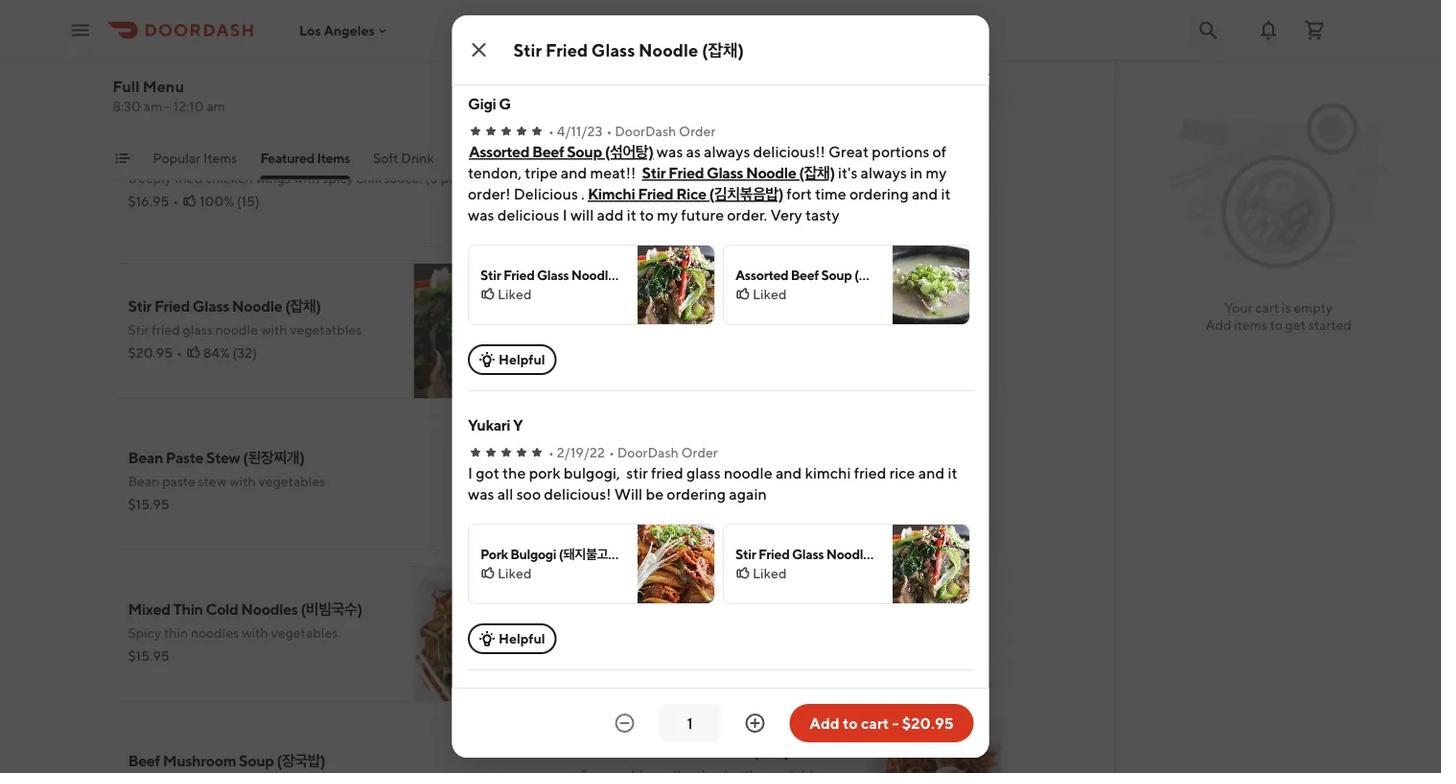 Task type: describe. For each thing, give the bounding box(es) containing it.
vegetables. inside mixed thin cold noodles (비빔국수) spicy thin noodles with vegetables. $15.95
[[271, 625, 341, 641]]

sides
[[493, 150, 523, 166]]

pork
[[480, 546, 508, 562]]

(섞어탕) for assorted beef soup (섞어탕) stir fried glass noodle (잡채) kimchi fried rice (김치볶음밥)
[[604, 142, 653, 161]]

decrease quantity by 1 image
[[613, 712, 636, 735]]

liked for the stir fried glass noodle (잡채) image to the middle
[[497, 286, 531, 302]]

and right cake
[[943, 161, 966, 177]]

liked for pork bulgogi (돼지불고기) image
[[497, 565, 531, 581]]

100% for spicy chicken  wings (매운닭날개튀김)
[[200, 193, 234, 209]]

(잡채) left next icon
[[873, 546, 904, 562]]

12:10
[[173, 98, 204, 114]]

started
[[1309, 317, 1352, 333]]

tendon
[[616, 590, 667, 609]]

spicy
[[323, 170, 354, 186]]

mixed thin cold noodles (비빔국수) spicy thin noodles with vegetables. $15.95
[[128, 600, 362, 664]]

(잡채) up ribs
[[702, 39, 745, 60]]

items
[[1235, 317, 1268, 333]]

$15.95 left 100% (6)
[[581, 42, 622, 58]]

$20.95 inside button
[[902, 714, 954, 732]]

pcs) inside spicy chicken  wings (매운닭날개튀김) deeply fried chicken wings with spicy chili sauce. (6 pcs)
[[441, 170, 466, 186]]

add up y
[[501, 364, 527, 380]]

(섞어탕) for assorted beef soup (섞어탕)
[[854, 267, 897, 283]]

fried inside stir fried glass noodle (잡채) stir fried glass noodle with vegetatbles
[[152, 322, 180, 338]]

noodle inside assorted beef soup (섞어탕) stir fried glass noodle (잡채) kimchi fried rice (김치볶음밥)
[[746, 164, 796, 182]]

1 helpful button from the top
[[468, 344, 557, 375]]

assorted for assorted beef soup (섞어탕)
[[735, 267, 788, 283]]

spicy.
[[653, 180, 689, 196]]

Item Search search field
[[727, 90, 988, 111]]

popular items
[[153, 150, 237, 166]]

• up "assorted beef soup (섞어탕)" "button"
[[548, 123, 554, 139]]

thin
[[164, 625, 188, 641]]

steamed blood sausage (순대접시) made of blood sausage and offal.
[[581, 297, 808, 338]]

paste
[[166, 448, 204, 467]]

$17.95 •
[[581, 658, 629, 673]]

mixed thin cold noodles (비빔국수) image
[[414, 566, 550, 702]]

stir fried glass noodle (잡채) dialog
[[452, 0, 989, 773]]

1 am from the left
[[144, 98, 162, 114]]

chicken for spicy chicken  wings (매운닭날개튀김)
[[205, 170, 253, 186]]

with inside spicy chicken  wings (매운닭날개튀김) deeply fried chicken wings with spicy chili sauce. (6 pcs)
[[293, 170, 320, 186]]

(32)
[[233, 345, 257, 361]]

(장국밥)
[[277, 752, 326, 770]]

blood
[[634, 322, 669, 338]]

(6 inside spicy chicken  wings (매운닭날개튀김) deeply fried chicken wings with spicy chili sauce. (6 pcs)
[[425, 170, 438, 186]]

$79.95
[[581, 203, 624, 219]]

84%
[[203, 345, 230, 361]]

(김치볶음밥)
[[709, 185, 783, 203]]

assorted beef soup (섞어탕)
[[735, 267, 897, 283]]

stew
[[198, 473, 227, 489]]

los
[[299, 22, 321, 38]]

notification bell image
[[1258, 19, 1281, 42]]

with inside sauteed marinated chicken with vegetables. $22.95
[[297, 19, 323, 35]]

popular items button
[[153, 149, 237, 179]]

beef mushroom soup (장국밥)
[[128, 752, 326, 770]]

soup for assorted beef soup (섞어탕)
[[821, 267, 852, 283]]

(우족탕))
[[707, 590, 761, 609]]

2 horizontal spatial stir fried glass noodle (잡채) image
[[893, 525, 969, 603]]

sausage
[[687, 297, 744, 315]]

(12)
[[679, 496, 701, 512]]

fried for spicy
[[174, 170, 203, 186]]

$20.95 •
[[128, 345, 182, 361]]

thick
[[626, 742, 663, 760]]

add button for spicy chicken  wings (매운닭날개튀김)
[[489, 205, 539, 236]]

1 bean from the top
[[128, 448, 163, 467]]

• right 2/19/22
[[609, 445, 614, 460]]

open menu image
[[69, 19, 92, 42]]

• right $16.95
[[173, 193, 179, 209]]

1 braised from the top
[[581, 136, 632, 154]]

deeply for fried
[[581, 473, 624, 489]]

sauce.
[[384, 170, 423, 186]]

100% for beef tendon soup (우족탕))
[[650, 658, 685, 673]]

vegetables. inside braised spicy beef ribs and oxtails (매운꼬리갈비찜) braised chili soy sauce based beef ribs and ox tails, rice cake and vegetables. spicy. serves 2 to 3 people. $79.95
[[581, 180, 651, 196]]

stir fried glass noodle (잡채) for the stir fried glass noodle (잡채) image to the middle
[[480, 267, 649, 283]]

2 am from the left
[[207, 98, 225, 114]]

add button for beef tendon soup (우족탕))
[[942, 660, 991, 691]]

noodle
[[216, 322, 258, 338]]

doordash for gigi g
[[615, 123, 676, 139]]

empty
[[1294, 300, 1333, 316]]

$15.95 inside mixed thin cold noodles (비빔국수) spicy thin noodles with vegetables. $15.95
[[128, 648, 169, 664]]

beef tendon soup (우족탕))
[[581, 590, 761, 609]]

$15.95 • for 91% (12)
[[581, 496, 632, 512]]

(비빔국수)
[[301, 600, 362, 618]]

increase quantity by 1 image
[[744, 712, 767, 735]]

$15.95 up (돼지불고기)
[[581, 496, 622, 512]]

0 vertical spatial stir fried glass noodle (잡채)
[[514, 39, 745, 60]]

yukari y
[[468, 416, 523, 434]]

fried for fried
[[627, 473, 655, 489]]

wings for (매운닭날개튀김)
[[226, 145, 270, 164]]

ribs
[[709, 136, 739, 154]]

3
[[761, 180, 768, 196]]

liked for the right the stir fried glass noodle (잡채) image
[[753, 565, 787, 581]]

deeply for spicy
[[128, 170, 172, 186]]

add up next icon
[[953, 516, 980, 531]]

liked for assorted beef soup (섞어탕) image
[[753, 286, 787, 302]]

add inside your cart is empty add items to get started
[[1206, 317, 1232, 333]]

rice
[[676, 185, 706, 203]]

- inside full menu 8:30 am - 12:10 am
[[165, 98, 171, 114]]

featured items
[[260, 150, 350, 166]]

spicy chicken  wings (매운닭날개튀김) deeply fried chicken wings with spicy chili sauce. (6 pcs)
[[128, 145, 466, 186]]

and up the based
[[741, 136, 767, 154]]

chicken for fried chicken wings (닭날개튀김)
[[658, 473, 706, 489]]

2/19/22
[[557, 445, 605, 460]]

your cart is empty add items to get started
[[1206, 300, 1352, 333]]

cold for noodles
[[206, 600, 238, 618]]

stew
[[206, 448, 240, 467]]

gigi
[[468, 94, 496, 113]]

and left ox in the right top of the page
[[813, 161, 836, 177]]

your
[[1225, 300, 1253, 316]]

ox
[[839, 161, 853, 177]]

add button for fried chicken wings (닭날개튀김)
[[942, 508, 991, 539]]

• left 100% (6)
[[626, 42, 632, 58]]

based
[[718, 161, 755, 177]]

glass inside assorted beef soup (섞어탕) stir fried glass noodle (잡채) kimchi fried rice (김치볶음밥)
[[706, 164, 743, 182]]

(쫄면)
[[754, 742, 790, 760]]

paste
[[162, 473, 196, 489]]

(15)
[[237, 193, 260, 209]]

4/11/23
[[557, 123, 602, 139]]

2 braised from the top
[[581, 161, 627, 177]]

(추가메뉴)
[[526, 150, 582, 166]]

noodle inside stir fried glass noodle (잡채) stir fried glass noodle with vegetatbles
[[232, 297, 282, 315]]

chicken inside sauteed marinated chicken with vegetables. $22.95
[[246, 19, 294, 35]]

kimchi fried rice (김치볶음밥) button
[[588, 183, 783, 204]]

2 bean from the top
[[128, 473, 160, 489]]

• right 4/11/23
[[606, 123, 612, 139]]

items for popular items
[[203, 150, 237, 166]]

kimchi
[[588, 185, 635, 203]]

91% (12)
[[653, 496, 701, 512]]

• left 2/19/22
[[548, 445, 554, 460]]

blood
[[644, 297, 685, 315]]

serves
[[692, 180, 732, 196]]

wings for (매운닭날개튀김)
[[256, 170, 291, 186]]

cake
[[912, 161, 941, 177]]

glass
[[183, 322, 213, 338]]

add button up y
[[489, 357, 539, 388]]

full menu 8:30 am - 12:10 am
[[113, 77, 225, 114]]

helpful for second helpful button from the top
[[498, 631, 545, 647]]

pork bulgogi (돼지불고기) image
[[637, 525, 714, 603]]

(8)
[[687, 658, 705, 673]]

stir fried glass noodle (잡채) button
[[642, 162, 835, 183]]

fried inside stir fried glass noodle (잡채) stir fried glass noodle with vegetatbles
[[154, 297, 190, 315]]

$22.95
[[128, 42, 171, 58]]

(잡채) up the "steamed"
[[617, 267, 649, 283]]

marinated
[[182, 19, 244, 35]]

of
[[619, 322, 631, 338]]



Task type: locate. For each thing, give the bounding box(es) containing it.
0 horizontal spatial (6
[[425, 170, 438, 186]]

helpful for first helpful button from the top of the stir fried glass noodle (잡채) dialog
[[498, 352, 545, 367]]

$15.95 down paste
[[128, 496, 169, 512]]

cold down the current quantity is 1 number field
[[665, 742, 698, 760]]

soy
[[657, 161, 678, 177]]

0 horizontal spatial assorted
[[469, 142, 529, 161]]

1 horizontal spatial cold
[[665, 742, 698, 760]]

0 vertical spatial assorted
[[469, 142, 529, 161]]

stir fried glass noodle (잡채) image
[[637, 246, 714, 324], [414, 263, 550, 399], [893, 525, 969, 603]]

1 $15.95 • from the top
[[581, 42, 632, 58]]

2 vertical spatial to
[[843, 714, 858, 732]]

and inside steamed blood sausage (순대접시) made of blood sausage and offal.
[[724, 322, 747, 338]]

(된장찌개)
[[243, 448, 305, 467]]

1 vertical spatial wings
[[678, 448, 722, 467]]

(6 inside fried chicken wings (닭날개튀김) deeply fried chicken wings (6 pcs)
[[746, 473, 759, 489]]

2 vertical spatial stir fried glass noodle (잡채)
[[735, 546, 904, 562]]

add button for bean paste stew (된장찌개)
[[489, 508, 539, 539]]

0 vertical spatial chicken
[[246, 19, 294, 35]]

mixed thick cold noodle (쫄면)
[[581, 742, 790, 760]]

chili inside braised spicy beef ribs and oxtails (매운꼬리갈비찜) braised chili soy sauce based beef ribs and ox tails, rice cake and vegetables. spicy. serves 2 to 3 people. $79.95
[[629, 161, 654, 177]]

1 vertical spatial assorted
[[735, 267, 788, 283]]

fried down the popular items
[[174, 170, 203, 186]]

1 vertical spatial 100%
[[200, 193, 234, 209]]

2 vertical spatial chicken
[[658, 473, 706, 489]]

(6
[[425, 170, 438, 186], [746, 473, 759, 489]]

chicken inside spicy chicken  wings (매운닭날개튀김) deeply fried chicken wings with spicy chili sauce. (6 pcs)
[[205, 170, 253, 186]]

0 vertical spatial doordash
[[615, 123, 676, 139]]

1 horizontal spatial deeply
[[581, 473, 624, 489]]

order up (12)
[[681, 445, 718, 460]]

vegetables. inside sauteed marinated chicken with vegetables. $22.95
[[326, 19, 396, 35]]

wings up (12)
[[678, 448, 722, 467]]

mixed down decrease quantity by 1 icon
[[581, 742, 623, 760]]

91%
[[653, 496, 676, 512]]

0 horizontal spatial to
[[745, 180, 758, 196]]

0 vertical spatial cart
[[1256, 300, 1280, 316]]

$15.95 down thin
[[128, 648, 169, 664]]

1 vertical spatial $15.95 •
[[581, 496, 632, 512]]

mixed thick cold noodle (쫄면) image
[[867, 718, 1003, 773]]

soft drink button
[[373, 149, 434, 179]]

add to cart - $20.95
[[810, 714, 954, 732]]

0 vertical spatial helpful button
[[468, 344, 557, 375]]

stir fried glass noodle (잡채) stir fried glass noodle with vegetatbles
[[128, 297, 362, 338]]

• right $17.95
[[623, 658, 629, 673]]

100%
[[653, 42, 687, 58], [200, 193, 234, 209], [650, 658, 685, 673]]

y
[[513, 416, 523, 434]]

pcs) inside fried chicken wings (닭날개튀김) deeply fried chicken wings (6 pcs)
[[762, 473, 787, 489]]

add button up next icon
[[942, 508, 991, 539]]

add button up "bulgogi"
[[489, 508, 539, 539]]

to left the get
[[1271, 317, 1283, 333]]

fried
[[546, 39, 588, 60], [668, 164, 704, 182], [638, 185, 673, 203], [503, 267, 534, 283], [154, 297, 190, 315], [581, 448, 616, 467], [758, 546, 789, 562]]

thin
[[173, 600, 203, 618]]

items right popular
[[203, 150, 237, 166]]

order up 4/11/23
[[566, 44, 608, 62]]

soup
[[567, 142, 602, 161], [821, 267, 852, 283], [669, 590, 705, 609], [239, 752, 274, 770]]

close stir fried glass noodle (잡채) image
[[468, 38, 491, 61]]

0 vertical spatial helpful
[[498, 352, 545, 367]]

mushroom
[[163, 752, 236, 770]]

2 vertical spatial order
[[681, 445, 718, 460]]

0 horizontal spatial pcs)
[[441, 170, 466, 186]]

2 vertical spatial vegetables.
[[271, 625, 341, 641]]

soup left (장국밥)
[[239, 752, 274, 770]]

1 vertical spatial deeply
[[581, 473, 624, 489]]

add button down extra sides (추가메뉴) button
[[489, 205, 539, 236]]

mixed inside mixed thin cold noodles (비빔국수) spicy thin noodles with vegetables. $15.95
[[128, 600, 170, 618]]

spicy up $16.95
[[128, 145, 165, 164]]

0 vertical spatial vegetables.
[[326, 19, 396, 35]]

8:30
[[113, 98, 141, 114]]

1 vertical spatial fried
[[152, 322, 180, 338]]

order inside order button
[[566, 44, 608, 62]]

1 horizontal spatial $20.95
[[902, 714, 954, 732]]

0 vertical spatial (섞어탕)
[[604, 142, 653, 161]]

1 horizontal spatial to
[[843, 714, 858, 732]]

doordash for yukari y
[[617, 445, 678, 460]]

beef inside braised spicy beef ribs and oxtails (매운꼬리갈비찜) braised chili soy sauce based beef ribs and ox tails, rice cake and vegetables. spicy. serves 2 to 3 people. $79.95
[[674, 136, 706, 154]]

wings inside fried chicken wings (닭날개튀김) deeply fried chicken wings (6 pcs)
[[709, 473, 744, 489]]

add up mixed thick cold noodle (쫄면) image
[[953, 667, 980, 683]]

0 vertical spatial pcs)
[[441, 170, 466, 186]]

los angeles
[[299, 22, 375, 38]]

cold inside mixed thin cold noodles (비빔국수) spicy thin noodles with vegetables. $15.95
[[206, 600, 238, 618]]

chicken left los
[[246, 19, 294, 35]]

2 $15.95 • from the top
[[581, 496, 632, 512]]

beef inside assorted beef soup (섞어탕) stir fried glass noodle (잡채) kimchi fried rice (김치볶음밥)
[[532, 142, 564, 161]]

to inside braised spicy beef ribs and oxtails (매운꼬리갈비찜) braised chili soy sauce based beef ribs and ox tails, rice cake and vegetables. spicy. serves 2 to 3 people. $79.95
[[745, 180, 758, 196]]

cart inside button
[[861, 714, 890, 732]]

doordash
[[615, 123, 676, 139], [617, 445, 678, 460]]

•
[[626, 42, 632, 58], [548, 123, 554, 139], [606, 123, 612, 139], [173, 193, 179, 209], [177, 345, 182, 361], [548, 445, 554, 460], [609, 445, 614, 460], [626, 496, 632, 512], [623, 658, 629, 673]]

1 horizontal spatial cart
[[1256, 300, 1280, 316]]

(잡채) inside assorted beef soup (섞어탕) stir fried glass noodle (잡채) kimchi fried rice (김치볶음밥)
[[799, 164, 835, 182]]

with left angeles
[[297, 19, 323, 35]]

1 horizontal spatial (6
[[746, 473, 759, 489]]

beef
[[674, 136, 706, 154], [532, 142, 564, 161], [791, 267, 819, 283], [581, 590, 613, 609], [128, 752, 160, 770]]

spicy inside mixed thin cold noodles (비빔국수) spicy thin noodles with vegetables. $15.95
[[128, 625, 161, 641]]

oxtails
[[770, 136, 817, 154]]

(6 down (닭날개튀김)
[[746, 473, 759, 489]]

add button up mixed thick cold noodle (쫄면) image
[[942, 660, 991, 691]]

soup down 4/11/23
[[567, 142, 602, 161]]

helpful down "bulgogi"
[[498, 631, 545, 647]]

with right stew
[[229, 473, 256, 489]]

helpful button up y
[[468, 344, 557, 375]]

• left 84%
[[177, 345, 182, 361]]

deeply inside fried chicken wings (닭날개튀김) deeply fried chicken wings (6 pcs)
[[581, 473, 624, 489]]

add right increase quantity by 1 image
[[810, 714, 840, 732]]

1 helpful from the top
[[498, 352, 545, 367]]

- inside button
[[893, 714, 899, 732]]

helpful up y
[[498, 352, 545, 367]]

add inside bean paste stew (된장찌개) bean paste stew with vegetables $15.95 add
[[501, 516, 527, 531]]

assorted beef soup (섞어탕) image
[[893, 246, 969, 324]]

add up "bulgogi"
[[501, 516, 527, 531]]

1 horizontal spatial chicken
[[619, 448, 675, 467]]

1 vertical spatial helpful button
[[468, 624, 557, 654]]

• 4/11/23 • doordash order
[[548, 123, 715, 139]]

1 vertical spatial braised
[[581, 161, 627, 177]]

0 vertical spatial fried
[[174, 170, 203, 186]]

assorted beef soup (섞어탕) button
[[469, 141, 653, 162]]

100% (6)
[[653, 42, 707, 58]]

fried inside fried chicken wings (닭날개튀김) deeply fried chicken wings (6 pcs)
[[627, 473, 655, 489]]

wings for (닭날개튀김)
[[678, 448, 722, 467]]

with inside stir fried glass noodle (잡채) stir fried glass noodle with vegetatbles
[[261, 322, 287, 338]]

cold up noodles
[[206, 600, 238, 618]]

sauce
[[680, 161, 716, 177]]

(매운닭날개튀김)
[[273, 145, 373, 164]]

(잡채) up the vegetatbles
[[285, 297, 321, 315]]

100% left (8)
[[650, 658, 685, 673]]

add down extra sides (추가메뉴) button
[[501, 212, 527, 228]]

wings inside spicy chicken  wings (매운닭날개튀김) deeply fried chicken wings with spicy chili sauce. (6 pcs)
[[226, 145, 270, 164]]

1 horizontal spatial wings
[[678, 448, 722, 467]]

beef up (순대접시)
[[791, 267, 819, 283]]

to inside button
[[843, 714, 858, 732]]

add left $17.95
[[501, 667, 527, 683]]

cold for noodle
[[665, 742, 698, 760]]

1 items from the left
[[203, 150, 237, 166]]

pcs) down extra
[[441, 170, 466, 186]]

wings inside spicy chicken  wings (매운닭날개튀김) deeply fried chicken wings with spicy chili sauce. (6 pcs)
[[256, 170, 291, 186]]

0 vertical spatial wings
[[226, 145, 270, 164]]

to left mixed thick cold noodle (쫄면) image
[[843, 714, 858, 732]]

with down noodles
[[242, 625, 268, 641]]

0 vertical spatial -
[[165, 98, 171, 114]]

1 vertical spatial pcs)
[[762, 473, 787, 489]]

vegetables
[[259, 473, 326, 489]]

(잡채) inside stir fried glass noodle (잡채) stir fried glass noodle with vegetatbles
[[285, 297, 321, 315]]

g
[[499, 94, 511, 113]]

1 vertical spatial helpful
[[498, 631, 545, 647]]

assorted beef soup (섞어탕) stir fried glass noodle (잡채) kimchi fried rice (김치볶음밥)
[[469, 142, 835, 203]]

cart inside your cart is empty add items to get started
[[1256, 300, 1280, 316]]

to right 2
[[745, 180, 758, 196]]

doordash up the alcohol
[[615, 123, 676, 139]]

(매운꼬리갈비찜)
[[820, 136, 920, 154]]

0 horizontal spatial chili
[[356, 170, 382, 186]]

vegetables. down (비빔국수)
[[271, 625, 341, 641]]

stir inside assorted beef soup (섞어탕) stir fried glass noodle (잡채) kimchi fried rice (김치볶음밥)
[[642, 164, 665, 182]]

chili down soft
[[356, 170, 382, 186]]

bean left "paste"
[[128, 448, 163, 467]]

0 vertical spatial wings
[[256, 170, 291, 186]]

noodle
[[639, 39, 699, 60], [746, 164, 796, 182], [571, 267, 615, 283], [232, 297, 282, 315], [826, 546, 870, 562], [701, 742, 751, 760]]

offal.
[[749, 322, 780, 338]]

0 horizontal spatial cart
[[861, 714, 890, 732]]

0 vertical spatial 100%
[[653, 42, 687, 58]]

beef left mushroom
[[128, 752, 160, 770]]

order for g
[[679, 123, 715, 139]]

0 horizontal spatial deeply
[[128, 170, 172, 186]]

1 horizontal spatial mixed
[[581, 742, 623, 760]]

items for featured items
[[317, 150, 350, 166]]

0 horizontal spatial mixed
[[128, 600, 170, 618]]

chili left soy
[[629, 161, 654, 177]]

1 vertical spatial (섞어탕)
[[854, 267, 897, 283]]

helpful button down pork
[[468, 624, 557, 654]]

2 horizontal spatial to
[[1271, 317, 1283, 333]]

1 horizontal spatial pcs)
[[762, 473, 787, 489]]

1 horizontal spatial (섞어탕)
[[854, 267, 897, 283]]

0 vertical spatial chicken
[[167, 145, 224, 164]]

am
[[144, 98, 162, 114], [207, 98, 225, 114]]

0 horizontal spatial items
[[203, 150, 237, 166]]

1 vertical spatial stir fried glass noodle (잡채)
[[480, 267, 649, 283]]

1 horizontal spatial -
[[893, 714, 899, 732]]

2 items from the left
[[317, 150, 350, 166]]

$15.95 •
[[581, 42, 632, 58], [581, 496, 632, 512]]

0 vertical spatial to
[[745, 180, 758, 196]]

los angeles button
[[299, 22, 390, 38]]

assorted inside assorted beef soup (섞어탕) stir fried glass noodle (잡채) kimchi fried rice (김치볶음밥)
[[469, 142, 529, 161]]

1 vertical spatial doordash
[[617, 445, 678, 460]]

cart
[[1256, 300, 1280, 316], [861, 714, 890, 732]]

1 vertical spatial cart
[[861, 714, 890, 732]]

wings inside fried chicken wings (닭날개튀김) deeply fried chicken wings (6 pcs)
[[678, 448, 722, 467]]

wings up (15)
[[226, 145, 270, 164]]

1 vertical spatial order
[[679, 123, 715, 139]]

add down your
[[1206, 317, 1232, 333]]

chicken for spicy
[[167, 145, 224, 164]]

1 vertical spatial vegetables.
[[581, 180, 651, 196]]

soup for assorted beef soup (섞어탕) stir fried glass noodle (잡채) kimchi fried rice (김치볶음밥)
[[567, 142, 602, 161]]

1 horizontal spatial stir fried glass noodle (잡채) image
[[637, 246, 714, 324]]

sausage
[[672, 322, 721, 338]]

soup for beef tendon soup (우족탕))
[[669, 590, 705, 609]]

1 vertical spatial cold
[[665, 742, 698, 760]]

next image
[[943, 556, 959, 572]]

1 vertical spatial (6
[[746, 473, 759, 489]]

noodles
[[241, 600, 298, 618]]

0 horizontal spatial wings
[[226, 145, 270, 164]]

chicken inside spicy chicken  wings (매운닭날개튀김) deeply fried chicken wings with spicy chili sauce. (6 pcs)
[[167, 145, 224, 164]]

wings
[[256, 170, 291, 186], [709, 473, 744, 489]]

items inside button
[[203, 150, 237, 166]]

100% (15)
[[200, 193, 260, 209]]

fried up $20.95 •
[[152, 322, 180, 338]]

mixed up thin
[[128, 600, 170, 618]]

0 vertical spatial cold
[[206, 600, 238, 618]]

liked
[[497, 286, 531, 302], [753, 286, 787, 302], [497, 565, 531, 581], [753, 565, 787, 581]]

0 vertical spatial deeply
[[128, 170, 172, 186]]

stir
[[514, 39, 542, 60], [642, 164, 665, 182], [480, 267, 501, 283], [128, 297, 152, 315], [128, 322, 149, 338], [735, 546, 756, 562]]

0 horizontal spatial stir fried glass noodle (잡채) image
[[414, 263, 550, 399]]

with
[[297, 19, 323, 35], [293, 170, 320, 186], [261, 322, 287, 338], [229, 473, 256, 489], [242, 625, 268, 641]]

fried inside fried chicken wings (닭날개튀김) deeply fried chicken wings (6 pcs)
[[581, 448, 616, 467]]

extra
[[457, 150, 490, 166]]

spicy inside spicy chicken  wings (매운닭날개튀김) deeply fried chicken wings with spicy chili sauce. (6 pcs)
[[128, 145, 165, 164]]

bean left paste
[[128, 473, 160, 489]]

soft
[[373, 150, 399, 166]]

• left 91%
[[626, 496, 632, 512]]

spicy left thin
[[128, 625, 161, 641]]

$15.95 • for 100% (6)
[[581, 42, 632, 58]]

100% (8)
[[650, 658, 705, 673]]

2
[[735, 180, 743, 196]]

with down 'featured items'
[[293, 170, 320, 186]]

vegetables. up $79.95
[[581, 180, 651, 196]]

chicken for fried
[[619, 448, 675, 467]]

1 vertical spatial to
[[1271, 317, 1283, 333]]

chicken up 91%
[[619, 448, 675, 467]]

mixed for mixed thick cold noodle (쫄면)
[[581, 742, 623, 760]]

spicy inside braised spicy beef ribs and oxtails (매운꼬리갈비찜) braised chili soy sauce based beef ribs and ox tails, rice cake and vegetables. spicy. serves 2 to 3 people. $79.95
[[635, 136, 671, 154]]

$15.95 • left 100% (6)
[[581, 42, 632, 58]]

chicken
[[167, 145, 224, 164], [619, 448, 675, 467]]

beef left tendon
[[581, 590, 613, 609]]

am down menu
[[144, 98, 162, 114]]

to inside your cart is empty add items to get started
[[1271, 317, 1283, 333]]

0 vertical spatial $20.95
[[128, 345, 173, 361]]

stir fried glass noodle (잡채)
[[514, 39, 745, 60], [480, 267, 649, 283], [735, 546, 904, 562]]

with right noodle
[[261, 322, 287, 338]]

add button left $17.95
[[489, 660, 539, 691]]

alcohol button
[[605, 149, 652, 179]]

1 vertical spatial mixed
[[581, 742, 623, 760]]

(6)
[[690, 42, 707, 58]]

1 horizontal spatial items
[[317, 150, 350, 166]]

(섞어탕) inside assorted beef soup (섞어탕) stir fried glass noodle (잡채) kimchi fried rice (김치볶음밥)
[[604, 142, 653, 161]]

wings down (닭날개튀김)
[[709, 473, 744, 489]]

(잡채) left ox in the right top of the page
[[799, 164, 835, 182]]

bulgogi
[[510, 546, 556, 562]]

1 horizontal spatial am
[[207, 98, 225, 114]]

assorted up (순대접시)
[[735, 267, 788, 283]]

2 vertical spatial 100%
[[650, 658, 685, 673]]

1 vertical spatial bean
[[128, 473, 160, 489]]

stir fried glass noodle (잡채) for the right the stir fried glass noodle (잡채) image
[[735, 546, 904, 562]]

beef up 'sauce'
[[674, 136, 706, 154]]

drink
[[401, 150, 434, 166]]

angeles
[[324, 22, 375, 38]]

add to cart - $20.95 button
[[790, 704, 974, 742]]

bean paste stew (된장찌개) bean paste stew with vegetables $15.95 add
[[128, 448, 527, 531]]

braised spicy beef ribs and oxtails (매운꼬리갈비찜) braised chili soy sauce based beef ribs and ox tails, rice cake and vegetables. spicy. serves 2 to 3 people. $79.95
[[581, 136, 966, 219]]

pcs)
[[441, 170, 466, 186], [762, 473, 787, 489]]

with inside mixed thin cold noodles (비빔국수) spicy thin noodles with vegetables. $15.95
[[242, 625, 268, 641]]

0 horizontal spatial chicken
[[167, 145, 224, 164]]

beef
[[758, 161, 786, 177]]

0 vertical spatial $15.95 •
[[581, 42, 632, 58]]

0 horizontal spatial cold
[[206, 600, 238, 618]]

100% left (15)
[[200, 193, 234, 209]]

to
[[745, 180, 758, 196], [1271, 317, 1283, 333], [843, 714, 858, 732]]

1 horizontal spatial chili
[[629, 161, 654, 177]]

soft drink
[[373, 150, 434, 166]]

pork bulgogi (돼지불고기)
[[480, 546, 624, 562]]

glass inside stir fried glass noodle (잡채) stir fried glass noodle with vegetatbles
[[193, 297, 229, 315]]

spicy up soy
[[635, 136, 671, 154]]

chicken up 100% (15)
[[205, 170, 253, 186]]

0 horizontal spatial wings
[[256, 170, 291, 186]]

vegetables.
[[326, 19, 396, 35], [581, 180, 651, 196], [271, 625, 341, 641]]

ribs
[[788, 161, 810, 177]]

chicken down 12:10
[[167, 145, 224, 164]]

0 horizontal spatial -
[[165, 98, 171, 114]]

and left offal.
[[724, 322, 747, 338]]

1 vertical spatial $20.95
[[902, 714, 954, 732]]

mixed for mixed thin cold noodles (비빔국수) spicy thin noodles with vegetables. $15.95
[[128, 600, 170, 618]]

order up 'sauce'
[[679, 123, 715, 139]]

0 vertical spatial (6
[[425, 170, 438, 186]]

0 vertical spatial bean
[[128, 448, 163, 467]]

soup right tendon
[[669, 590, 705, 609]]

sauteed
[[128, 19, 179, 35]]

1 vertical spatial chicken
[[619, 448, 675, 467]]

1 vertical spatial wings
[[709, 473, 744, 489]]

-
[[165, 98, 171, 114], [893, 714, 899, 732]]

add inside button
[[810, 714, 840, 732]]

1 horizontal spatial wings
[[709, 473, 744, 489]]

0 vertical spatial braised
[[581, 136, 632, 154]]

wings for (닭날개튀김)
[[709, 473, 744, 489]]

1 horizontal spatial assorted
[[735, 267, 788, 283]]

2 helpful from the top
[[498, 631, 545, 647]]

mixed
[[128, 600, 170, 618], [581, 742, 623, 760]]

order for y
[[681, 445, 718, 460]]

soup inside assorted beef soup (섞어탕) stir fried glass noodle (잡채) kimchi fried rice (김치볶음밥)
[[567, 142, 602, 161]]

chicken inside fried chicken wings (닭날개튀김) deeply fried chicken wings (6 pcs)
[[619, 448, 675, 467]]

items up spicy
[[317, 150, 350, 166]]

$15.95 inside bean paste stew (된장찌개) bean paste stew with vegetables $15.95 add
[[128, 496, 169, 512]]

0 vertical spatial mixed
[[128, 600, 170, 618]]

sauteed marinated chicken with vegetables. $22.95
[[128, 19, 396, 58]]

Current quantity is 1 number field
[[671, 713, 709, 734]]

0 vertical spatial order
[[566, 44, 608, 62]]

deeply up $16.95
[[128, 170, 172, 186]]

assorted for assorted beef soup (섞어탕) stir fried glass noodle (잡채) kimchi fried rice (김치볶음밥)
[[469, 142, 529, 161]]

fried down • 2/19/22 • doordash order
[[627, 473, 655, 489]]

chicken inside fried chicken wings (닭날개튀김) deeply fried chicken wings (6 pcs)
[[658, 473, 706, 489]]

0 horizontal spatial (섞어탕)
[[604, 142, 653, 161]]

soup for beef mushroom soup (장국밥)
[[239, 752, 274, 770]]

helpful button
[[468, 344, 557, 375], [468, 624, 557, 654]]

wings down featured
[[256, 170, 291, 186]]

bean
[[128, 448, 163, 467], [128, 473, 160, 489]]

noodles
[[191, 625, 239, 641]]

soup left assorted beef soup (섞어탕) image
[[821, 267, 852, 283]]

with inside bean paste stew (된장찌개) bean paste stew with vegetables $15.95 add
[[229, 473, 256, 489]]

fried chicken wings (닭날개튀김) deeply fried chicken wings (6 pcs)
[[581, 448, 799, 489]]

(6 down the drink
[[425, 170, 438, 186]]

pcs) down (닭날개튀김)
[[762, 473, 787, 489]]

2 vertical spatial fried
[[627, 473, 655, 489]]

deeply inside spicy chicken  wings (매운닭날개튀김) deeply fried chicken wings with spicy chili sauce. (6 pcs)
[[128, 170, 172, 186]]

vegetatbles
[[290, 322, 362, 338]]

chili inside spicy chicken  wings (매운닭날개튀김) deeply fried chicken wings with spicy chili sauce. (6 pcs)
[[356, 170, 382, 186]]

order button
[[535, 34, 638, 72]]

fried inside spicy chicken  wings (매운닭날개튀김) deeply fried chicken wings with spicy chili sauce. (6 pcs)
[[174, 170, 203, 186]]

rice
[[887, 161, 909, 177]]

0 items, open order cart image
[[1304, 19, 1327, 42]]

1 vertical spatial chicken
[[205, 170, 253, 186]]

chicken up 91% (12)
[[658, 473, 706, 489]]

gigi g
[[468, 94, 511, 113]]

(돼지불고기)
[[559, 546, 624, 562]]

$15.95 • up (돼지불고기)
[[581, 496, 632, 512]]

2 helpful button from the top
[[468, 624, 557, 654]]

(닭날개튀김)
[[725, 448, 799, 467]]

menu
[[143, 77, 184, 95]]

0 horizontal spatial $20.95
[[128, 345, 173, 361]]

100% left (6) at the top left of the page
[[653, 42, 687, 58]]

extra sides (추가메뉴)
[[457, 150, 582, 166]]

am right 12:10
[[207, 98, 225, 114]]

1 vertical spatial -
[[893, 714, 899, 732]]

assorted down g
[[469, 142, 529, 161]]

0 horizontal spatial am
[[144, 98, 162, 114]]



Task type: vqa. For each thing, say whether or not it's contained in the screenshot.
first 'BEAN'
yes



